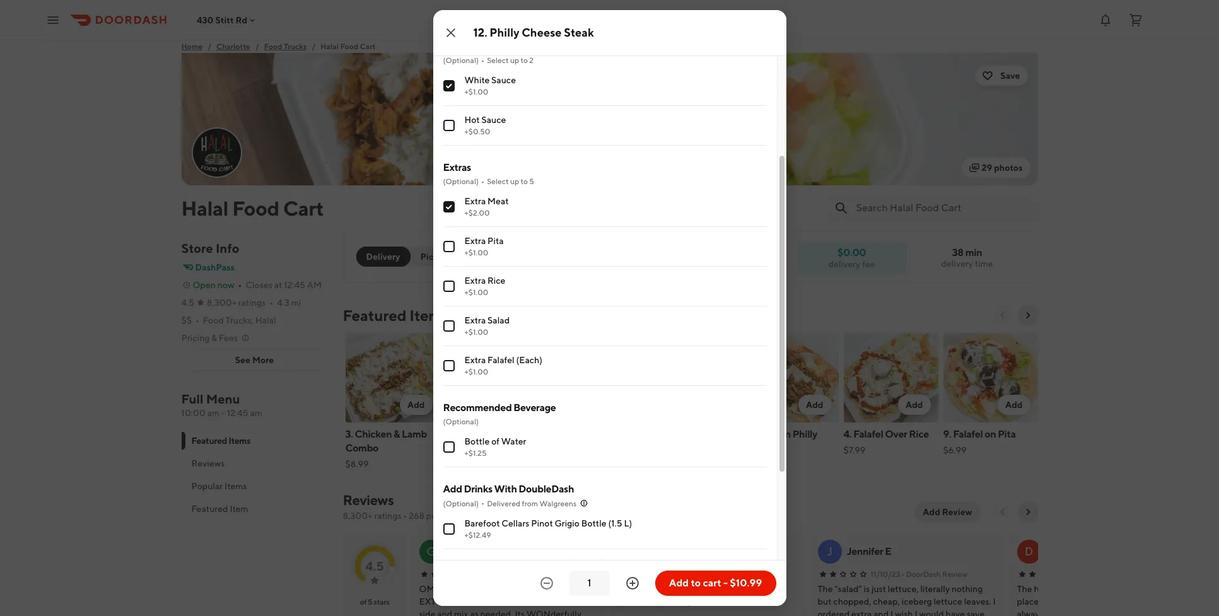 Task type: locate. For each thing, give the bounding box(es) containing it.
$7.99 up doubledash
[[545, 459, 567, 469]]

doordash for j
[[906, 570, 941, 579]]

& inside button
[[211, 333, 217, 343]]

chicken up combo
[[355, 428, 392, 440]]

+$1.00 inside extra rice +$1.00
[[465, 288, 489, 297]]

review left previous image
[[942, 507, 973, 517]]

food up pricing & fees button
[[203, 315, 224, 326]]

1 horizontal spatial featured items
[[343, 307, 449, 324]]

0 horizontal spatial photos
[[723, 5, 752, 15]]

11/10/23
[[871, 570, 900, 579]]

1 vertical spatial $7.99
[[545, 459, 567, 469]]

(optional)
[[443, 56, 479, 65], [443, 177, 479, 186], [443, 417, 479, 427], [443, 499, 479, 508]]

1 select from the top
[[487, 56, 509, 65]]

chicken inside 1. chicken over rice $8.99
[[453, 428, 490, 440]]

1 extra from the top
[[465, 196, 486, 206]]

0 horizontal spatial over
[[492, 428, 514, 440]]

1. chicken over rice image
[[445, 333, 540, 423]]

reviews inside the reviews 8,300+ ratings • 268 public reviews
[[343, 492, 394, 508]]

featured down popular
[[191, 504, 228, 514]]

review for g
[[539, 570, 564, 579]]

0 vertical spatial 5
[[529, 177, 534, 186]]

extra up group
[[465, 236, 486, 246]]

add review button
[[916, 502, 980, 522]]

white
[[465, 75, 490, 85]]

$7.99 down 4.
[[844, 445, 866, 456]]

1 horizontal spatial over
[[885, 428, 908, 440]]

philly inside dialog
[[490, 26, 520, 39]]

delivery down $0.00
[[829, 259, 861, 269]]

/ right "home" at the top left of the page
[[208, 42, 211, 51]]

extra inside extra pita +$1.00
[[465, 236, 486, 246]]

- right cart
[[724, 577, 728, 589]]

review for j
[[943, 570, 968, 579]]

(optional) inside '(optional) •'
[[443, 499, 479, 508]]

0 horizontal spatial $8.99
[[345, 459, 369, 469]]

0 vertical spatial to
[[521, 56, 528, 65]]

(optional) up white
[[443, 56, 479, 65]]

+$1.00 up extra rice +$1.00
[[465, 248, 489, 258]]

review down la marca prosecco bottle (750 ml)
[[539, 570, 564, 579]]

cart
[[360, 42, 376, 51], [283, 196, 324, 220]]

bottle up the decrease quantity by 1 icon
[[542, 559, 567, 569]]

9. falafel on pita $6.99
[[943, 428, 1016, 456]]

+$1.00 inside extra salad +$1.00
[[465, 328, 489, 337]]

add button up water
[[500, 395, 532, 415]]

0 horizontal spatial 12:45
[[227, 408, 248, 418]]

2 horizontal spatial /
[[312, 42, 316, 51]]

0 vertical spatial 12:45
[[284, 280, 305, 290]]

falafel inside 4. falafel over rice $7.99
[[854, 428, 884, 440]]

5
[[529, 177, 534, 186], [368, 597, 373, 607]]

select up meat
[[487, 177, 509, 186]]

dehaven m
[[648, 546, 700, 558]]

food right trucks
[[340, 42, 358, 51]]

None checkbox
[[443, 120, 455, 131], [443, 321, 455, 332], [443, 120, 455, 131], [443, 321, 455, 332]]

10:00
[[181, 408, 206, 418]]

4 extra from the top
[[465, 316, 486, 326]]

8,300+ down now
[[207, 298, 237, 308]]

am
[[207, 408, 220, 418], [250, 408, 262, 418]]

doubledash
[[519, 483, 574, 495]]

1 delivery from the left
[[942, 259, 973, 269]]

2 horizontal spatial chicken
[[754, 428, 791, 440]]

12:45
[[284, 280, 305, 290], [227, 408, 248, 418]]

1 vertical spatial featured items
[[191, 436, 251, 446]]

•
[[481, 56, 485, 65], [481, 177, 485, 186], [238, 280, 242, 290], [270, 298, 273, 308], [196, 315, 199, 326], [481, 499, 485, 508], [403, 511, 407, 521], [498, 570, 501, 579], [701, 570, 704, 579], [902, 570, 905, 579]]

salad
[[488, 316, 510, 326]]

rice inside 1. chicken over rice $8.99
[[516, 428, 536, 440]]

add review
[[923, 507, 973, 517]]

1 add button from the left
[[400, 395, 432, 415]]

0 vertical spatial featured
[[343, 307, 407, 324]]

4 (optional) from the top
[[443, 499, 479, 508]]

0 vertical spatial bottle
[[465, 437, 490, 447]]

pricing & fees button
[[181, 332, 250, 344]]

0 horizontal spatial bottle
[[465, 437, 490, 447]]

8,300+
[[207, 298, 237, 308], [343, 511, 373, 521]]

1 horizontal spatial 8,300+
[[343, 511, 373, 521]]

trucks,
[[226, 315, 254, 326]]

cellars
[[502, 519, 530, 529]]

bottle up the +$1.25
[[465, 437, 490, 447]]

sauce for hot sauce
[[482, 115, 506, 125]]

2 chicken from the left
[[453, 428, 490, 440]]

featured down the 10:00
[[191, 436, 227, 446]]

1 vertical spatial 2
[[529, 56, 534, 65]]

& inside "3. chicken & lamb combo $8.99"
[[394, 428, 400, 440]]

• inside the reviews 8,300+ ratings • 268 public reviews
[[403, 511, 407, 521]]

38 min delivery time
[[942, 247, 993, 269]]

2 doordash from the left
[[706, 570, 741, 579]]

marca
[[476, 559, 501, 569]]

doordash for d
[[706, 570, 741, 579]]

over for chicken
[[492, 428, 514, 440]]

add button for 3. chicken & lamb combo
[[400, 395, 432, 415]]

4 add button from the left
[[898, 395, 931, 415]]

extras group
[[443, 161, 767, 386]]

delivery left time
[[942, 259, 973, 269]]

extra inside extra meat +$2.00
[[465, 196, 486, 206]]

2 up from the top
[[510, 177, 519, 186]]

2 vertical spatial bottle
[[542, 559, 567, 569]]

12. philly cheese steak dialog
[[433, 0, 786, 616]]

+$1.00 down salad
[[465, 328, 489, 337]]

None checkbox
[[443, 80, 455, 92], [443, 201, 455, 213], [443, 241, 455, 253], [443, 281, 455, 292], [443, 360, 455, 372], [443, 442, 455, 453], [443, 524, 455, 535], [443, 80, 455, 92], [443, 201, 455, 213], [443, 241, 455, 253], [443, 281, 455, 292], [443, 360, 455, 372], [443, 442, 455, 453], [443, 524, 455, 535]]

1 vertical spatial pita
[[998, 428, 1016, 440]]

ratings down reviews link
[[374, 511, 402, 521]]

0 vertical spatial cart
[[360, 42, 376, 51]]

8.
[[744, 428, 752, 440]]

0 horizontal spatial delivery
[[829, 259, 861, 269]]

hot sauce +$0.50
[[465, 115, 506, 136]]

• doordash review right '11/10/23'
[[902, 570, 968, 579]]

1 (optional) from the top
[[443, 56, 479, 65]]

extra down extra salad +$1.00
[[465, 355, 486, 365]]

of left stars
[[360, 597, 367, 607]]

0 vertical spatial order
[[505, 252, 530, 262]]

food trucks link
[[264, 40, 307, 53]]

extra inside extra rice +$1.00
[[465, 276, 486, 286]]

0 horizontal spatial ratings
[[238, 298, 266, 308]]

falafel left (each)
[[488, 355, 515, 365]]

• inside '(optional) •'
[[481, 499, 485, 508]]

1 vertical spatial order
[[742, 570, 763, 579]]

group
[[443, 40, 767, 146]]

philly left 4.
[[793, 428, 818, 440]]

• left 268
[[403, 511, 407, 521]]

ml)
[[590, 559, 603, 569]]

over inside 4. falafel over rice $7.99
[[885, 428, 908, 440]]

4.5 up of 5 stars
[[365, 559, 384, 573]]

3 (optional) from the top
[[443, 417, 479, 427]]

over inside 1. chicken over rice $8.99
[[492, 428, 514, 440]]

fees
[[219, 333, 238, 343]]

extra up +$2.00
[[465, 196, 486, 206]]

0 vertical spatial reviews
[[191, 459, 225, 469]]

over for falafel
[[885, 428, 908, 440]]

3 doordash from the left
[[906, 570, 941, 579]]

& left fees
[[211, 333, 217, 343]]

Pickup radio
[[403, 247, 459, 267]]

photos inside 12. philly cheese steak dialog
[[723, 5, 752, 15]]

review
[[942, 507, 973, 517], [539, 570, 564, 579], [943, 570, 968, 579]]

(optional) up "1."
[[443, 417, 479, 427]]

delivered from walgreens image
[[579, 499, 589, 509]]

select inside "group"
[[487, 56, 509, 65]]

1 over from the left
[[492, 428, 514, 440]]

4.3 mi
[[277, 298, 301, 308]]

items down pickup radio
[[410, 307, 449, 324]]

1 vertical spatial items
[[229, 436, 251, 446]]

$8.99
[[445, 445, 468, 456], [345, 459, 369, 469]]

/ right charlotte
[[255, 42, 259, 51]]

0 horizontal spatial d
[[626, 545, 635, 558]]

ratings down closes
[[238, 298, 266, 308]]

2 vertical spatial items
[[225, 481, 247, 491]]

add button for 8. chicken philly
[[799, 395, 831, 415]]

1 doordash from the left
[[503, 570, 538, 579]]

1 horizontal spatial d
[[1025, 545, 1034, 558]]

add drinks with doubledash group
[[443, 483, 767, 616]]

3. chicken & lamb combo $8.99
[[345, 428, 427, 469]]

4 +$1.00 from the top
[[465, 328, 489, 337]]

extra inside extra falafel (each) +$1.00
[[465, 355, 486, 365]]

$8.99 down "1."
[[445, 445, 468, 456]]

1 vertical spatial 8,300+
[[343, 511, 373, 521]]

1 horizontal spatial reviews
[[343, 492, 394, 508]]

1 vertical spatial reviews
[[343, 492, 394, 508]]

2 • doordash review from the left
[[902, 570, 968, 579]]

of inside bottle of water +$1.25
[[492, 437, 500, 447]]

1 vertical spatial philly
[[793, 428, 818, 440]]

jennifer e
[[847, 546, 892, 558]]

items
[[410, 307, 449, 324], [229, 436, 251, 446], [225, 481, 247, 491]]

• up extra meat +$2.00
[[481, 177, 485, 186]]

1 vertical spatial to
[[521, 177, 528, 186]]

to inside add to cart - $10.99 "button"
[[691, 577, 701, 589]]

extra left salad
[[465, 316, 486, 326]]

1 horizontal spatial 2
[[716, 5, 721, 15]]

next button of carousel image
[[1023, 310, 1033, 320]]

0 horizontal spatial 5
[[368, 597, 373, 607]]

0 horizontal spatial order
[[505, 252, 530, 262]]

add button up 8. chicken philly
[[799, 395, 831, 415]]

bottle inside bottle of water +$1.25
[[465, 437, 490, 447]]

extra for extra pita
[[465, 236, 486, 246]]

0 horizontal spatial rice
[[488, 276, 506, 286]]

bottle left (1.5
[[582, 519, 607, 529]]

rice left 9. in the bottom of the page
[[909, 428, 929, 440]]

1 horizontal spatial ratings
[[374, 511, 402, 521]]

1 horizontal spatial halal
[[255, 315, 276, 326]]

falafel for extra
[[488, 355, 515, 365]]

add button up lamb
[[400, 395, 432, 415]]

8,300+ inside the reviews 8,300+ ratings • 268 public reviews
[[343, 511, 373, 521]]

falafel right 9. in the bottom of the page
[[953, 428, 983, 440]]

+$1.00 for extra pita
[[465, 248, 489, 258]]

2 d from the left
[[1025, 545, 1034, 558]]

m
[[691, 546, 700, 558]]

1 horizontal spatial -
[[724, 577, 728, 589]]

chicken up the +$1.25
[[453, 428, 490, 440]]

3 extra from the top
[[465, 276, 486, 286]]

from
[[522, 499, 538, 509]]

over
[[492, 428, 514, 440], [885, 428, 908, 440]]

of left water
[[492, 437, 500, 447]]

1 +$1.00 from the top
[[465, 87, 489, 97]]

reviews inside button
[[191, 459, 225, 469]]

12:45 down the menu
[[227, 408, 248, 418]]

delivery
[[366, 252, 400, 262]]

rice for 1. chicken over rice
[[516, 428, 536, 440]]

falafel inside extra falafel (each) +$1.00
[[488, 355, 515, 365]]

1 horizontal spatial /
[[255, 42, 259, 51]]

1 vertical spatial ratings
[[374, 511, 402, 521]]

extra down group
[[465, 276, 486, 286]]

rice inside 4. falafel over rice $7.99
[[909, 428, 929, 440]]

2 (optional) from the top
[[443, 177, 479, 186]]

rice down beverage
[[516, 428, 536, 440]]

popular
[[191, 481, 223, 491]]

430
[[197, 15, 214, 25]]

Delivery radio
[[356, 247, 410, 267]]

1 vertical spatial -
[[724, 577, 728, 589]]

+$0.50
[[465, 127, 490, 136]]

order right cart
[[742, 570, 763, 579]]

add button up 9. falafel on pita $6.99
[[998, 395, 1031, 415]]

1 vertical spatial of
[[360, 597, 367, 607]]

group containing white sauce
[[443, 40, 767, 146]]

5 add button from the left
[[998, 395, 1031, 415]]

$8.99 down combo
[[345, 459, 369, 469]]

1 chicken from the left
[[355, 428, 392, 440]]

1 vertical spatial sauce
[[482, 115, 506, 125]]

3 +$1.00 from the top
[[465, 288, 489, 297]]

+$1.00 up extra salad +$1.00
[[465, 288, 489, 297]]

1 vertical spatial 12:45
[[227, 408, 248, 418]]

g
[[427, 545, 436, 558]]

8,300+ ratings •
[[207, 298, 273, 308]]

pita inside 9. falafel on pita $6.99
[[998, 428, 1016, 440]]

1 horizontal spatial 5
[[529, 177, 534, 186]]

1 horizontal spatial of
[[492, 437, 500, 447]]

pita right on on the right of the page
[[998, 428, 1016, 440]]

photos for 29 photos
[[994, 163, 1023, 173]]

• doordash review down la marca prosecco bottle (750 ml)
[[498, 570, 564, 579]]

1 horizontal spatial $7.99
[[844, 445, 866, 456]]

1 vertical spatial bottle
[[582, 519, 607, 529]]

0 vertical spatial photos
[[723, 5, 752, 15]]

see
[[235, 355, 250, 365]]

group inside 12. philly cheese steak dialog
[[443, 40, 767, 146]]

featured inside heading
[[343, 307, 407, 324]]

rice down group
[[488, 276, 506, 286]]

2 vertical spatial to
[[691, 577, 701, 589]]

featured items down full menu 10:00 am - 12:45 am
[[191, 436, 251, 446]]

chicken for $8.99
[[453, 428, 490, 440]]

4.
[[844, 428, 852, 440]]

3 add button from the left
[[799, 395, 831, 415]]

over right 4.
[[885, 428, 908, 440]]

delivered from walgreens
[[487, 499, 577, 509]]

4.5 up the $$ at the bottom of the page
[[181, 298, 194, 308]]

1 vertical spatial up
[[510, 177, 519, 186]]

select up "white sauce +$1.00"
[[487, 56, 509, 65]]

0 vertical spatial of
[[492, 437, 500, 447]]

sauce inside hot sauce +$0.50
[[482, 115, 506, 125]]

12:45 right at
[[284, 280, 305, 290]]

1 horizontal spatial chicken
[[453, 428, 490, 440]]

mi
[[291, 298, 301, 308]]

• right 8/22/22
[[701, 570, 704, 579]]

0 horizontal spatial pita
[[488, 236, 504, 246]]

2 vertical spatial featured
[[191, 504, 228, 514]]

2 extra from the top
[[465, 236, 486, 246]]

featured
[[343, 307, 407, 324], [191, 436, 227, 446], [191, 504, 228, 514]]

falafel right 4.
[[854, 428, 884, 440]]

+$1.00 up recommended
[[465, 367, 489, 377]]

2 over from the left
[[885, 428, 908, 440]]

extra inside extra salad +$1.00
[[465, 316, 486, 326]]

food left trucks
[[264, 42, 282, 51]]

2 horizontal spatial bottle
[[582, 519, 607, 529]]

+$1.00 inside "white sauce +$1.00"
[[465, 87, 489, 97]]

2 delivery from the left
[[829, 259, 861, 269]]

1 vertical spatial select
[[487, 177, 509, 186]]

/ right trucks
[[312, 42, 316, 51]]

falafel for 9.
[[953, 428, 983, 440]]

0 horizontal spatial doordash
[[503, 570, 538, 579]]

am down the menu
[[207, 408, 220, 418]]

order methods option group
[[356, 247, 459, 267]]

• closes at 12:45 am
[[238, 280, 322, 290]]

Item Search search field
[[856, 201, 1028, 215]]

d down next 'icon'
[[1025, 545, 1034, 558]]

rd
[[236, 15, 247, 25]]

chicken inside "3. chicken & lamb combo $8.99"
[[355, 428, 392, 440]]

+$1.00 inside extra pita +$1.00
[[465, 248, 489, 258]]

+$1.00 for extra salad
[[465, 328, 489, 337]]

over down recommended beverage (optional)
[[492, 428, 514, 440]]

(optional) down the extras
[[443, 177, 479, 186]]

1 horizontal spatial order
[[742, 570, 763, 579]]

review down add review
[[943, 570, 968, 579]]

1 up from the top
[[510, 56, 519, 65]]

reviews for reviews
[[191, 459, 225, 469]]

1 horizontal spatial doordash
[[706, 570, 741, 579]]

reviews down combo
[[343, 492, 394, 508]]

0 vertical spatial $7.99
[[844, 445, 866, 456]]

pricing
[[181, 333, 210, 343]]

falafel for 4.
[[854, 428, 884, 440]]

0 items, open order cart image
[[1129, 12, 1144, 27]]

2 photos
[[716, 5, 752, 15]]

0 vertical spatial 8,300+
[[207, 298, 237, 308]]

halal right trucks
[[321, 42, 339, 51]]

0 horizontal spatial reviews
[[191, 459, 225, 469]]

items inside 'button'
[[225, 481, 247, 491]]

2 horizontal spatial halal
[[321, 42, 339, 51]]

gaurav t
[[448, 546, 488, 558]]

8. chicken philly image
[[744, 333, 839, 423]]

featured items down the order methods 'option group'
[[343, 307, 449, 324]]

5 +$1.00 from the top
[[465, 367, 489, 377]]

d down l)
[[626, 545, 635, 558]]

+$1.00 down white
[[465, 87, 489, 97]]

1 vertical spatial featured
[[191, 436, 227, 446]]

1 am from the left
[[207, 408, 220, 418]]

1 • doordash review from the left
[[498, 570, 564, 579]]

0 horizontal spatial chicken
[[355, 428, 392, 440]]

combo
[[345, 442, 379, 454]]

0 vertical spatial 2
[[716, 5, 721, 15]]

photos
[[723, 5, 752, 15], [994, 163, 1023, 173]]

1 horizontal spatial &
[[394, 428, 400, 440]]

sauce inside "white sauce +$1.00"
[[491, 75, 516, 85]]

1 vertical spatial halal
[[181, 196, 228, 220]]

0 vertical spatial select
[[487, 56, 509, 65]]

1 horizontal spatial am
[[250, 408, 262, 418]]

1 vertical spatial cart
[[283, 196, 324, 220]]

2 horizontal spatial rice
[[909, 428, 929, 440]]

am up reviews button
[[250, 408, 262, 418]]

delivered
[[487, 499, 521, 509]]

2 select from the top
[[487, 177, 509, 186]]

see more button
[[182, 350, 327, 370]]

reviews up popular
[[191, 459, 225, 469]]

• right the $$ at the bottom of the page
[[196, 315, 199, 326]]

chicken for combo
[[355, 428, 392, 440]]

reviews button
[[181, 452, 328, 475]]

12. philly cheese steak
[[473, 26, 594, 39]]

0 horizontal spatial featured items
[[191, 436, 251, 446]]

1 horizontal spatial bottle
[[542, 559, 567, 569]]

increase quantity by 1 image
[[625, 576, 640, 591]]

2 add button from the left
[[500, 395, 532, 415]]

1 d from the left
[[626, 545, 635, 558]]

1 horizontal spatial falafel
[[854, 428, 884, 440]]

(optional) up the reviews
[[443, 499, 479, 508]]

(optional) • select up to 2
[[443, 56, 534, 65]]

of 5 stars
[[360, 597, 390, 607]]

bottle
[[465, 437, 490, 447], [582, 519, 607, 529], [542, 559, 567, 569]]

add button up 4. falafel over rice $7.99
[[898, 395, 931, 415]]

j
[[827, 545, 833, 558]]

0 vertical spatial sauce
[[491, 75, 516, 85]]

items up item
[[225, 481, 247, 491]]

halal food cart image
[[181, 53, 1038, 185], [193, 129, 241, 177]]

2 +$1.00 from the top
[[465, 248, 489, 258]]

items up reviews button
[[229, 436, 251, 446]]

select inside extras (optional) • select up to 5
[[487, 177, 509, 186]]

- down the menu
[[221, 408, 225, 418]]

philly right 12.
[[490, 26, 520, 39]]

featured down delivery
[[343, 307, 407, 324]]

reviews 8,300+ ratings • 268 public reviews
[[343, 492, 483, 521]]

chicken right 8. at bottom right
[[754, 428, 791, 440]]

5 extra from the top
[[465, 355, 486, 365]]

1 horizontal spatial pita
[[998, 428, 1016, 440]]

$8.99 inside "3. chicken & lamb combo $8.99"
[[345, 459, 369, 469]]

order right group
[[505, 252, 530, 262]]

sauce up the +$0.50
[[482, 115, 506, 125]]

time
[[975, 259, 993, 269]]

8,300+ down reviews link
[[343, 511, 373, 521]]

more
[[252, 355, 274, 365]]

0 vertical spatial featured items
[[343, 307, 449, 324]]

falafel inside 9. falafel on pita $6.99
[[953, 428, 983, 440]]

extra
[[465, 196, 486, 206], [465, 236, 486, 246], [465, 276, 486, 286], [465, 316, 486, 326], [465, 355, 486, 365]]

doordash for g
[[503, 570, 538, 579]]

rice
[[488, 276, 506, 286], [516, 428, 536, 440], [909, 428, 929, 440]]

0 horizontal spatial $7.99
[[545, 459, 567, 469]]

$7.99
[[844, 445, 866, 456], [545, 459, 567, 469]]

1 horizontal spatial • doordash review
[[902, 570, 968, 579]]

0 vertical spatial items
[[410, 307, 449, 324]]

add to cart - $10.99
[[669, 577, 762, 589]]

0 vertical spatial philly
[[490, 26, 520, 39]]

gaurav
[[448, 546, 481, 558]]

sauce down (optional) • select up to 2
[[491, 75, 516, 85]]

add to cart - $10.99 button
[[655, 571, 776, 596]]

&
[[211, 333, 217, 343], [394, 428, 400, 440]]

select
[[487, 56, 509, 65], [487, 177, 509, 186]]

halal right trucks,
[[255, 315, 276, 326]]

0 vertical spatial $8.99
[[445, 445, 468, 456]]

• down the "drinks" at left
[[481, 499, 485, 508]]

0 horizontal spatial &
[[211, 333, 217, 343]]

0 vertical spatial 4.5
[[181, 298, 194, 308]]

& left lamb
[[394, 428, 400, 440]]

• right '11/10/23'
[[902, 570, 905, 579]]

- inside full menu 10:00 am - 12:45 am
[[221, 408, 225, 418]]



Task type: describe. For each thing, give the bounding box(es) containing it.
close 12. philly cheese steak image
[[443, 25, 458, 40]]

0 horizontal spatial cart
[[283, 196, 324, 220]]

extras (optional) • select up to 5
[[443, 162, 534, 186]]

recommended beverage group
[[443, 401, 767, 468]]

barefoot
[[465, 519, 500, 529]]

4. falafel over rice $7.99
[[844, 428, 929, 456]]

1 horizontal spatial 12:45
[[284, 280, 305, 290]]

home
[[181, 42, 203, 51]]

see more
[[235, 355, 274, 365]]

12:45 inside full menu 10:00 am - 12:45 am
[[227, 408, 248, 418]]

dashpass
[[195, 262, 235, 273]]

(optional) inside recommended beverage (optional)
[[443, 417, 479, 427]]

next image
[[1023, 507, 1033, 517]]

extra salad +$1.00
[[465, 316, 510, 337]]

2 vertical spatial halal
[[255, 315, 276, 326]]

recommended beverage (optional)
[[443, 402, 556, 427]]

4.3
[[277, 298, 290, 308]]

Current quantity is 1 number field
[[577, 577, 602, 591]]

store info
[[181, 241, 239, 256]]

decrease quantity by 1 image
[[539, 576, 554, 591]]

at
[[274, 280, 282, 290]]

bottle inside barefoot cellars pinot grigio bottle (1.5 l) +$12.49
[[582, 519, 607, 529]]

dehaven
[[648, 546, 689, 558]]

jennifer
[[847, 546, 884, 558]]

$7.99 button
[[542, 331, 642, 478]]

1 horizontal spatial cart
[[360, 42, 376, 51]]

walgreens
[[540, 499, 577, 509]]

items inside heading
[[410, 307, 449, 324]]

(750
[[569, 559, 589, 569]]

add inside 'group'
[[443, 483, 462, 495]]

• down marca at the bottom of page
[[498, 570, 501, 579]]

(1.5
[[608, 519, 622, 529]]

fee
[[862, 259, 875, 269]]

closes
[[246, 280, 272, 290]]

featured items heading
[[343, 305, 449, 326]]

10. chicken gyro image
[[644, 333, 739, 423]]

• doordash order
[[701, 570, 763, 579]]

12. philly cheese steak image
[[545, 333, 639, 423]]

(each)
[[516, 355, 543, 365]]

meat
[[488, 196, 509, 206]]

save
[[1001, 71, 1020, 81]]

open
[[193, 280, 216, 290]]

1 / from the left
[[208, 42, 211, 51]]

barefoot cellars pinot grigio bottle (1.5 l) +$12.49
[[465, 519, 632, 540]]

notification bell image
[[1098, 12, 1114, 27]]

$7.99 inside 4. falafel over rice $7.99
[[844, 445, 866, 456]]

• right now
[[238, 280, 242, 290]]

2 / from the left
[[255, 42, 259, 51]]

popular items
[[191, 481, 247, 491]]

now
[[217, 280, 234, 290]]

+$2.00
[[465, 208, 490, 218]]

save button
[[976, 66, 1028, 86]]

• up white
[[481, 56, 485, 65]]

extra meat +$2.00
[[465, 196, 509, 218]]

to inside extras (optional) • select up to 5
[[521, 177, 528, 186]]

lamb
[[402, 428, 427, 440]]

$6.99
[[943, 445, 967, 456]]

2 am from the left
[[250, 408, 262, 418]]

recommended
[[443, 402, 512, 414]]

pricing & fees
[[181, 333, 238, 343]]

order inside button
[[505, 252, 530, 262]]

grigio
[[555, 519, 580, 529]]

delivery inside "$0.00 delivery fee"
[[829, 259, 861, 269]]

reviews
[[453, 511, 483, 521]]

+$1.00 for extra rice
[[465, 288, 489, 297]]

add inside button
[[923, 507, 941, 517]]

featured item button
[[181, 498, 328, 520]]

extra falafel (each) +$1.00
[[465, 355, 543, 377]]

4. falafel over rice image
[[844, 333, 938, 423]]

featured inside button
[[191, 504, 228, 514]]

full
[[181, 392, 204, 406]]

9.
[[943, 428, 952, 440]]

water
[[501, 437, 526, 447]]

featured item
[[191, 504, 248, 514]]

sauce for white sauce
[[491, 75, 516, 85]]

0 vertical spatial ratings
[[238, 298, 266, 308]]

t
[[482, 546, 488, 558]]

group order button
[[469, 247, 537, 267]]

pinot
[[531, 519, 553, 529]]

rice for 4. falafel over rice
[[909, 428, 929, 440]]

8/22/22
[[672, 570, 700, 579]]

add inside "button"
[[669, 577, 689, 589]]

pita inside extra pita +$1.00
[[488, 236, 504, 246]]

• doordash review for g
[[498, 570, 564, 579]]

2 inside button
[[716, 5, 721, 15]]

to inside "group"
[[521, 56, 528, 65]]

0 horizontal spatial 8,300+
[[207, 298, 237, 308]]

group
[[477, 252, 503, 262]]

food up info
[[232, 196, 279, 220]]

stitt
[[215, 15, 234, 25]]

• inside extras (optional) • select up to 5
[[481, 177, 485, 186]]

$8.99 inside 1. chicken over rice $8.99
[[445, 445, 468, 456]]

ratings inside the reviews 8,300+ ratings • 268 public reviews
[[374, 511, 402, 521]]

extras
[[443, 162, 471, 174]]

steak
[[564, 26, 594, 39]]

add button for 9. falafel on pita
[[998, 395, 1031, 415]]

extra for extra falafel (each)
[[465, 355, 486, 365]]

reviews link
[[343, 492, 394, 508]]

home / charlotte / food trucks / halal food cart
[[181, 42, 376, 51]]

$0.00 delivery fee
[[829, 246, 875, 269]]

1 horizontal spatial philly
[[793, 428, 818, 440]]

add button for 1. chicken over rice
[[500, 395, 532, 415]]

extra pita +$1.00
[[465, 236, 504, 258]]

full menu 10:00 am - 12:45 am
[[181, 392, 262, 418]]

2 photos button
[[696, 0, 759, 20]]

la marca prosecco bottle (750 ml)
[[465, 559, 603, 569]]

pickup
[[421, 252, 449, 262]]

previous image
[[998, 507, 1008, 517]]

• doordash review for j
[[902, 570, 968, 579]]

menu
[[206, 392, 240, 406]]

0 horizontal spatial halal
[[181, 196, 228, 220]]

previous button of carousel image
[[998, 310, 1008, 320]]

0 horizontal spatial 4.5
[[181, 298, 194, 308]]

rice inside extra rice +$1.00
[[488, 276, 506, 286]]

beverage
[[514, 402, 556, 414]]

add button for 4. falafel over rice
[[898, 395, 931, 415]]

up inside extras (optional) • select up to 5
[[510, 177, 519, 186]]

l)
[[624, 519, 632, 529]]

268
[[409, 511, 425, 521]]

3 chicken from the left
[[754, 428, 791, 440]]

5 inside extras (optional) • select up to 5
[[529, 177, 534, 186]]

review inside button
[[942, 507, 973, 517]]

+$1.00 for white sauce
[[465, 87, 489, 97]]

(optional) inside extras (optional) • select up to 5
[[443, 177, 479, 186]]

9. falafel on pita image
[[943, 333, 1038, 423]]

$7.99 inside button
[[545, 459, 567, 469]]

(optional) •
[[443, 499, 485, 508]]

extra for extra meat
[[465, 196, 486, 206]]

info
[[216, 241, 239, 256]]

min
[[966, 247, 982, 259]]

0 vertical spatial halal
[[321, 42, 339, 51]]

stars
[[374, 597, 390, 607]]

3. chicken & lamb combo image
[[345, 333, 440, 423]]

3 / from the left
[[312, 42, 316, 51]]

open now
[[193, 280, 234, 290]]

open menu image
[[45, 12, 61, 27]]

item
[[230, 504, 248, 514]]

reviews for reviews 8,300+ ratings • 268 public reviews
[[343, 492, 394, 508]]

29
[[982, 163, 993, 173]]

charlotte
[[216, 42, 250, 51]]

1. chicken over rice $8.99
[[445, 428, 536, 456]]

charlotte link
[[216, 40, 250, 53]]

delivery inside 38 min delivery time
[[942, 259, 973, 269]]

0 horizontal spatial 2
[[529, 56, 534, 65]]

1 vertical spatial 5
[[368, 597, 373, 607]]

extra rice +$1.00
[[465, 276, 506, 297]]

la
[[465, 559, 474, 569]]

1 horizontal spatial 4.5
[[365, 559, 384, 573]]

$$
[[181, 315, 192, 326]]

• left 4.3
[[270, 298, 273, 308]]

extra for extra rice
[[465, 276, 486, 286]]

extra for extra salad
[[465, 316, 486, 326]]

am
[[307, 280, 322, 290]]

prosecco
[[503, 559, 540, 569]]

$$ • food trucks, halal
[[181, 315, 276, 326]]

drinks
[[464, 483, 493, 495]]

- inside "button"
[[724, 577, 728, 589]]

+$1.00 inside extra falafel (each) +$1.00
[[465, 367, 489, 377]]

photos for 2 photos
[[723, 5, 752, 15]]

group order
[[477, 252, 530, 262]]



Task type: vqa. For each thing, say whether or not it's contained in the screenshot.
29 at the right of page
yes



